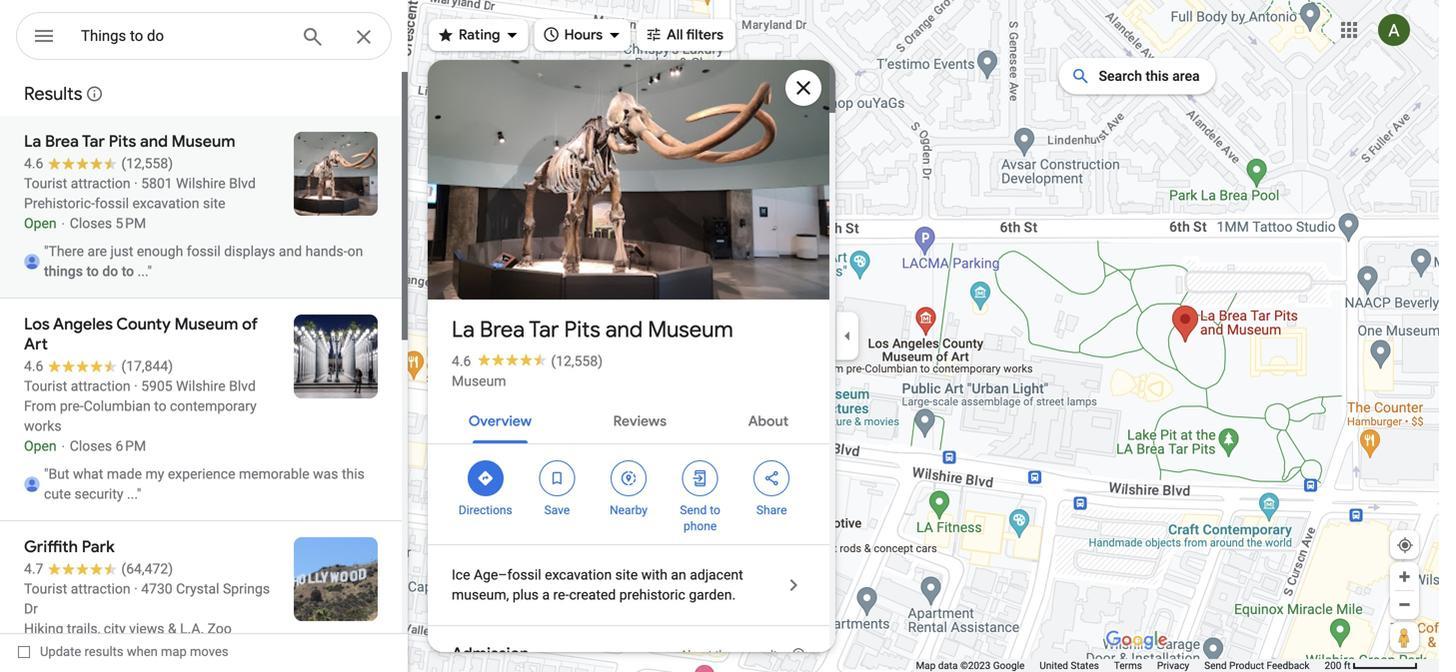Task type: locate. For each thing, give the bounding box(es) containing it.
0 vertical spatial about
[[749, 413, 789, 431]]

results
[[84, 645, 124, 660], [748, 649, 784, 663]]

museum right and
[[648, 316, 734, 344]]

(12,558)
[[551, 353, 603, 370]]

and
[[606, 316, 643, 344]]

brea
[[480, 316, 525, 344]]

update results when map moves
[[40, 645, 228, 660]]

site
[[616, 567, 638, 584]]

send inside button
[[1205, 660, 1227, 672]]

send product feedback
[[1205, 660, 1310, 672]]

prehistoric
[[620, 587, 686, 604]]

1 horizontal spatial send
[[1205, 660, 1227, 672]]

 rating
[[437, 23, 500, 45]]

update
[[40, 645, 81, 660]]

overview button
[[453, 396, 548, 444]]

send left product
[[1205, 660, 1227, 672]]

museum
[[648, 316, 734, 344], [452, 373, 506, 390]]

tab list containing overview
[[428, 396, 830, 444]]

la
[[452, 316, 475, 344]]

footer inside google maps 'element'
[[916, 660, 1325, 673]]

tab list
[[428, 396, 830, 444]]

actions for la brea tar pits and museum region
[[428, 445, 830, 545]]

search
[[1099, 68, 1143, 84]]

filters
[[686, 26, 724, 44]]

museum,
[[452, 587, 509, 604]]

to
[[710, 504, 721, 518]]

12,558 reviews element
[[551, 353, 603, 370]]

0 horizontal spatial about
[[680, 649, 712, 663]]

1 horizontal spatial museum
[[648, 316, 734, 344]]

footer containing map data ©2023 google
[[916, 660, 1325, 673]]

museum down 4.6
[[452, 373, 506, 390]]

ft
[[1344, 660, 1351, 672]]

results left about these results image
[[748, 649, 784, 663]]

photos
[[531, 258, 580, 277]]

1 horizontal spatial about
[[749, 413, 789, 431]]

about
[[749, 413, 789, 431], [680, 649, 712, 663]]

age–fossil
[[474, 567, 542, 584]]

data
[[938, 660, 958, 672]]

la brea tar pits and museum
[[452, 316, 734, 344]]

about these results
[[680, 649, 784, 663]]

about up 
[[749, 413, 789, 431]]

Update results when map moves checkbox
[[18, 640, 228, 665]]

an
[[671, 567, 687, 584]]

1 horizontal spatial results
[[748, 649, 784, 663]]


[[548, 468, 566, 490]]

about left these
[[680, 649, 712, 663]]

0 horizontal spatial museum
[[452, 373, 506, 390]]

0 vertical spatial send
[[680, 504, 707, 518]]

united states button
[[1040, 660, 1100, 673]]

zoom out image
[[1398, 598, 1413, 613]]

united states
[[1040, 660, 1100, 672]]

1 vertical spatial museum
[[452, 373, 506, 390]]

overview
[[469, 413, 532, 431]]

area
[[1173, 68, 1200, 84]]

google maps element
[[0, 0, 1440, 673]]

hours
[[564, 26, 603, 44]]

show street view coverage image
[[1391, 623, 1420, 653]]

send to phone
[[680, 504, 721, 534]]

results
[[24, 82, 82, 105]]

these
[[715, 649, 745, 663]]

map data ©2023 google
[[916, 660, 1025, 672]]

None field
[[81, 24, 285, 48]]

1 vertical spatial about
[[680, 649, 712, 663]]

pits
[[564, 316, 601, 344]]

phone
[[684, 520, 717, 534]]

ice
[[452, 567, 470, 584]]

send up phone
[[680, 504, 707, 518]]

send product feedback button
[[1205, 660, 1310, 673]]

0 vertical spatial museum
[[648, 316, 734, 344]]

ice age–fossil excavation site with an adjacent museum, plus a re-created prehistoric garden. button
[[428, 546, 830, 626]]

4.6 stars image
[[471, 353, 551, 366]]

0 horizontal spatial send
[[680, 504, 707, 518]]

terms button
[[1115, 660, 1143, 673]]

results for things to do feed
[[0, 70, 408, 673]]

results left when
[[84, 645, 124, 660]]

send
[[680, 504, 707, 518], [1205, 660, 1227, 672]]

created
[[569, 587, 616, 604]]

footer
[[916, 660, 1325, 673]]

200 ft
[[1325, 660, 1351, 672]]

privacy
[[1158, 660, 1190, 672]]

send inside send to phone
[[680, 504, 707, 518]]

0 horizontal spatial results
[[84, 645, 124, 660]]


[[763, 468, 781, 490]]

re-
[[553, 587, 569, 604]]

about inside button
[[749, 413, 789, 431]]


[[542, 23, 560, 45]]

share
[[757, 504, 787, 518]]

1 vertical spatial send
[[1205, 660, 1227, 672]]



Task type: describe. For each thing, give the bounding box(es) containing it.
 search field
[[16, 12, 392, 64]]


[[620, 468, 638, 490]]


[[645, 23, 663, 45]]

none field inside things to do field
[[81, 24, 285, 48]]

google account: angela cha  
(angela.cha@adept.ai) image
[[1379, 14, 1411, 46]]

la brea tar pits and museum main content
[[425, 27, 836, 673]]

 all filters
[[645, 23, 724, 45]]

zoom in image
[[1398, 570, 1413, 585]]

results inside option
[[84, 645, 124, 660]]

ice age–fossil excavation site with an adjacent museum, plus a re-created prehistoric garden.
[[452, 567, 744, 604]]

about button
[[733, 396, 805, 444]]

admission
[[452, 644, 529, 665]]

show your location image
[[1397, 537, 1415, 555]]

 hours
[[542, 23, 603, 45]]

results inside la brea tar pits and museum main content
[[748, 649, 784, 663]]

adjacent
[[690, 567, 744, 584]]

about for about
[[749, 413, 789, 431]]

feedback
[[1267, 660, 1310, 672]]

about these results image
[[792, 648, 806, 662]]

200
[[1325, 660, 1342, 672]]

photo of la brea tar pits and museum image
[[425, 27, 833, 333]]


[[32, 21, 56, 50]]

200 ft button
[[1325, 660, 1419, 672]]

google
[[994, 660, 1025, 672]]

collapse side panel image
[[837, 325, 859, 347]]

excavation
[[545, 567, 612, 584]]

when
[[127, 645, 158, 660]]

with
[[642, 567, 668, 584]]

57,112 photos
[[479, 258, 580, 277]]

tab list inside la brea tar pits and museum main content
[[428, 396, 830, 444]]

about for about these results
[[680, 649, 712, 663]]

states
[[1071, 660, 1100, 672]]

museum button
[[452, 372, 506, 392]]

nearby
[[610, 504, 648, 518]]

terms
[[1115, 660, 1143, 672]]

map
[[916, 660, 936, 672]]

moves
[[190, 645, 228, 660]]

search this area
[[1099, 68, 1200, 84]]

reviews button
[[597, 396, 683, 444]]

4.6
[[452, 353, 471, 370]]

privacy button
[[1158, 660, 1190, 673]]

search this area button
[[1059, 58, 1216, 94]]

 button
[[16, 12, 72, 64]]

this
[[1146, 68, 1169, 84]]

rating
[[459, 26, 500, 44]]

save
[[544, 504, 570, 518]]

Things to do field
[[16, 12, 392, 61]]

garden.
[[689, 587, 736, 604]]

product
[[1230, 660, 1265, 672]]


[[477, 468, 495, 490]]

send for send product feedback
[[1205, 660, 1227, 672]]

united
[[1040, 660, 1069, 672]]

send for send to phone
[[680, 504, 707, 518]]


[[437, 23, 455, 45]]

directions
[[459, 504, 513, 518]]

plus
[[513, 587, 539, 604]]

tar
[[529, 316, 559, 344]]


[[691, 468, 709, 490]]

map
[[161, 645, 187, 660]]

57,112 photos button
[[443, 250, 588, 285]]

all
[[667, 26, 683, 44]]

a
[[542, 587, 550, 604]]

reviews
[[613, 413, 667, 431]]

©2023
[[961, 660, 991, 672]]

57,112
[[479, 258, 527, 277]]

learn more about legal disclosure regarding public reviews on google maps image
[[85, 85, 103, 103]]



Task type: vqa. For each thing, say whether or not it's contained in the screenshot.


